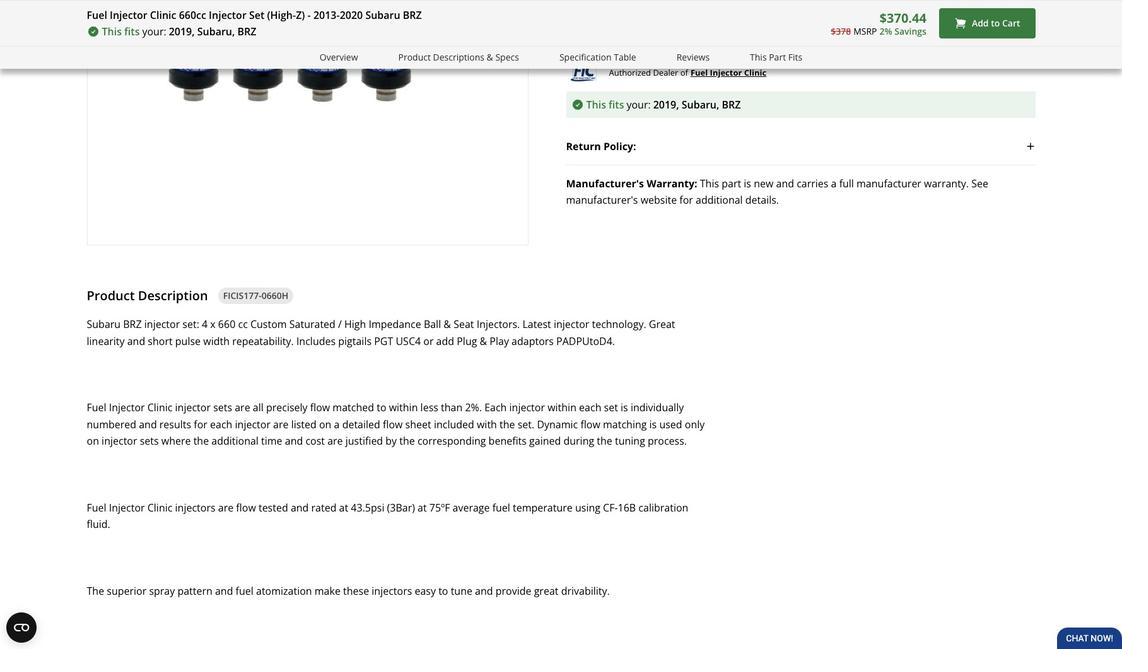Task type: vqa. For each thing, say whether or not it's contained in the screenshot.
GrimmSpeed logo
no



Task type: locate. For each thing, give the bounding box(es) containing it.
0 horizontal spatial is
[[621, 401, 628, 415]]

dynamic
[[537, 418, 578, 431]]

and
[[777, 177, 795, 191], [127, 334, 145, 348], [139, 418, 157, 431], [285, 434, 303, 448], [291, 501, 309, 515], [215, 584, 233, 598], [475, 584, 493, 598]]

flow left tested
[[236, 501, 256, 515]]

1 horizontal spatial additional
[[696, 193, 743, 207]]

within up sheet
[[389, 401, 418, 415]]

clinic for fuel injector clinic injectors are flow tested and rated at 43.5psi (3bar) at 75ºf average fuel temperature using cf-16b calibration fluid.
[[148, 501, 173, 515]]

specification table
[[560, 51, 637, 63]]

& left play at the bottom left of the page
[[480, 334, 487, 348]]

product left descriptions
[[399, 51, 431, 63]]

brz up linearity
[[123, 318, 142, 331]]

1 vertical spatial subaru
[[87, 318, 121, 331]]

brz right 2020
[[403, 8, 422, 22]]

fuel inside 'fuel injector clinic injector sets are all precisely flow matched to within less than 2%. each injector within each set is individually numbered and results for each injector are listed on a detailed flow sheet included with the set. dynamic flow matching is used only on injector sets where the additional time and cost are justified by the corresponding benefits gained during the tuning process.'
[[87, 401, 106, 415]]

1 vertical spatial sets
[[140, 434, 159, 448]]

each right results
[[210, 418, 232, 431]]

your:
[[142, 25, 166, 38], [627, 98, 651, 112]]

additional left "time"
[[212, 434, 259, 448]]

clinic inside the authorized dealer of fuel injector clinic
[[745, 67, 767, 78]]

fuel injector clinic injectors are flow tested and rated at 43.5psi (3bar) at 75ºf average fuel temperature using cf-16b calibration fluid.
[[87, 501, 689, 531]]

0 vertical spatial fuel
[[493, 501, 511, 515]]

fuel right "average"
[[493, 501, 511, 515]]

0 horizontal spatial for
[[194, 418, 208, 431]]

1 vertical spatial fuel
[[236, 584, 254, 598]]

a
[[832, 177, 837, 191], [334, 418, 340, 431]]

product for product description
[[87, 287, 135, 304]]

for inside 'fuel injector clinic injector sets are all precisely flow matched to within less than 2%. each injector within each set is individually numbered and results for each injector are listed on a detailed flow sheet included with the set. dynamic flow matching is used only on injector sets where the additional time and cost are justified by the corresponding benefits gained during the tuning process.'
[[194, 418, 208, 431]]

$378
[[831, 25, 851, 37]]

part
[[769, 51, 786, 63]]

this inside the this part is new and carries a full manufacturer warranty. see manufacturer's website for additional details.
[[700, 177, 720, 191]]

each
[[485, 401, 507, 415]]

this fits your: 2019, subaru, brz down dealer at the right of the page
[[587, 98, 741, 112]]

1 horizontal spatial at
[[418, 501, 427, 515]]

1 vertical spatial each
[[210, 418, 232, 431]]

is down individually
[[650, 418, 657, 431]]

(3bar)
[[387, 501, 415, 515]]

trusted
[[899, 30, 930, 41]]

0 vertical spatial fits
[[124, 25, 140, 38]]

fuel inside "fuel injector clinic injectors are flow tested and rated at 43.5psi (3bar) at 75ºf average fuel temperature using cf-16b calibration fluid."
[[87, 501, 106, 515]]

injector
[[110, 8, 147, 22], [209, 8, 247, 22], [710, 67, 742, 78], [109, 401, 145, 415], [109, 501, 145, 515]]

fuel left atomization
[[236, 584, 254, 598]]

width
[[203, 334, 230, 348]]

set.
[[518, 418, 535, 431]]

0 vertical spatial product
[[399, 51, 431, 63]]

injector inside "fuel injector clinic injectors are flow tested and rated at 43.5psi (3bar) at 75ºf average fuel temperature using cf-16b calibration fluid."
[[109, 501, 145, 515]]

flow up during
[[581, 418, 601, 431]]

injector up padputod4.
[[554, 318, 590, 331]]

0 horizontal spatial on
[[87, 434, 99, 448]]

2019, down 660cc
[[169, 25, 195, 38]]

manufacturer
[[857, 177, 922, 191]]

0 horizontal spatial this fits your: 2019, subaru, brz
[[102, 25, 257, 38]]

carries
[[797, 177, 829, 191]]

injector down numbered at the left bottom
[[102, 434, 137, 448]]

is right set
[[621, 401, 628, 415]]

the right where
[[194, 434, 209, 448]]

30
[[825, 9, 835, 20]]

2019, down dealer at the right of the page
[[654, 98, 679, 112]]

1 within from the left
[[389, 401, 418, 415]]

these
[[343, 584, 369, 598]]

x
[[210, 318, 216, 331]]

or
[[424, 334, 434, 348]]

1 horizontal spatial product
[[399, 51, 431, 63]]

1 horizontal spatial subaru,
[[682, 98, 720, 112]]

a left 'full'
[[832, 177, 837, 191]]

injectors
[[175, 501, 216, 515], [372, 584, 412, 598]]

1 horizontal spatial your:
[[627, 98, 651, 112]]

43.5psi
[[351, 501, 385, 515]]

injector for fuel injector clinic 660cc injector set (high-z) - 2013-2020 subaru brz
[[110, 8, 147, 22]]

a inside 'fuel injector clinic injector sets are all precisely flow matched to within less than 2%. each injector within each set is individually numbered and results for each injector are listed on a detailed flow sheet included with the set. dynamic flow matching is used only on injector sets where the additional time and cost are justified by the corresponding benefits gained during the tuning process.'
[[334, 418, 340, 431]]

are inside "fuel injector clinic injectors are flow tested and rated at 43.5psi (3bar) at 75ºf average fuel temperature using cf-16b calibration fluid."
[[218, 501, 234, 515]]

1 vertical spatial fits
[[609, 98, 624, 112]]

play
[[490, 334, 509, 348]]

2 vertical spatial to
[[439, 584, 448, 598]]

ball
[[424, 318, 441, 331]]

and inside "fuel injector clinic injectors are flow tested and rated at 43.5psi (3bar) at 75ºf average fuel temperature using cf-16b calibration fluid."
[[291, 501, 309, 515]]

0 vertical spatial additional
[[696, 193, 743, 207]]

on down numbered at the left bottom
[[87, 434, 99, 448]]

product up linearity
[[87, 287, 135, 304]]

for right results
[[194, 418, 208, 431]]

manufacturer's
[[566, 193, 638, 207]]

2019,
[[169, 25, 195, 38], [654, 98, 679, 112]]

0 horizontal spatial product
[[87, 287, 135, 304]]

1 vertical spatial a
[[334, 418, 340, 431]]

(high-
[[267, 8, 296, 22]]

are left tested
[[218, 501, 234, 515]]

brz down "fuel injector clinic" link
[[722, 98, 741, 112]]

to up detailed
[[377, 401, 387, 415]]

all
[[253, 401, 264, 415]]

product for product descriptions & specs
[[399, 51, 431, 63]]

injector
[[144, 318, 180, 331], [554, 318, 590, 331], [175, 401, 211, 415], [510, 401, 545, 415], [235, 418, 271, 431], [102, 434, 137, 448]]

fuel injector clinic injector sets are all precisely flow matched to within less than 2%. each injector within each set is individually numbered and results for each injector are listed on a detailed flow sheet included with the set. dynamic flow matching is used only on injector sets where the additional time and cost are justified by the corresponding benefits gained during the tuning process.
[[87, 401, 705, 448]]

additional
[[696, 193, 743, 207], [212, 434, 259, 448]]

rated
[[825, 30, 849, 41]]

1 horizontal spatial is
[[650, 418, 657, 431]]

within up 'dynamic'
[[548, 401, 577, 415]]

1 vertical spatial injectors
[[372, 584, 412, 598]]

on
[[319, 418, 332, 431], [87, 434, 99, 448]]

sets left all
[[213, 401, 232, 415]]

1 horizontal spatial within
[[548, 401, 577, 415]]

0 vertical spatial sets
[[213, 401, 232, 415]]

subaru up linearity
[[87, 318, 121, 331]]

0 horizontal spatial injectors
[[175, 501, 216, 515]]

1 horizontal spatial on
[[319, 418, 332, 431]]

are
[[235, 401, 250, 415], [273, 418, 289, 431], [328, 434, 343, 448], [218, 501, 234, 515]]

to right add
[[992, 17, 1001, 29]]

0 vertical spatial to
[[992, 17, 1001, 29]]

at right rated
[[339, 501, 348, 515]]

0 horizontal spatial at
[[339, 501, 348, 515]]

fits
[[124, 25, 140, 38], [609, 98, 624, 112]]

0 vertical spatial subaru,
[[197, 25, 235, 38]]

usc4
[[396, 334, 421, 348]]

0 vertical spatial 2019,
[[169, 25, 195, 38]]

is right part
[[744, 177, 752, 191]]

to inside button
[[992, 17, 1001, 29]]

1 horizontal spatial subaru
[[366, 8, 401, 22]]

0 vertical spatial a
[[832, 177, 837, 191]]

clinic
[[150, 8, 176, 22], [745, 67, 767, 78], [148, 401, 173, 415], [148, 501, 173, 515]]

additional inside 'fuel injector clinic injector sets are all precisely flow matched to within less than 2%. each injector within each set is individually numbered and results for each injector are listed on a detailed flow sheet included with the set. dynamic flow matching is used only on injector sets where the additional time and cost are justified by the corresponding benefits gained during the tuning process.'
[[212, 434, 259, 448]]

1 vertical spatial to
[[377, 401, 387, 415]]

sets left where
[[140, 434, 159, 448]]

tuning
[[615, 434, 646, 448]]

1 vertical spatial your:
[[627, 98, 651, 112]]

0 vertical spatial your:
[[142, 25, 166, 38]]

each
[[579, 401, 602, 415], [210, 418, 232, 431]]

includes
[[297, 334, 336, 348]]

subaru right 2020
[[366, 8, 401, 22]]

this
[[102, 25, 122, 38], [750, 51, 767, 63], [587, 98, 606, 112], [700, 177, 720, 191]]

to
[[992, 17, 1001, 29], [377, 401, 387, 415], [439, 584, 448, 598]]

spray
[[149, 584, 175, 598]]

the
[[87, 584, 104, 598]]

to right easy at the left bottom
[[439, 584, 448, 598]]

injector inside 'fuel injector clinic injector sets are all precisely flow matched to within less than 2%. each injector within each set is individually numbered and results for each injector are listed on a detailed flow sheet included with the set. dynamic flow matching is used only on injector sets where the additional time and cost are justified by the corresponding benefits gained during the tuning process.'
[[109, 401, 145, 415]]

fuel injector clinic link
[[691, 66, 767, 80]]

specs
[[496, 51, 519, 63]]

0 horizontal spatial additional
[[212, 434, 259, 448]]

return policy: button
[[566, 128, 1036, 165]]

1 vertical spatial product
[[87, 287, 135, 304]]

a down matched
[[334, 418, 340, 431]]

subaru, down the authorized dealer of fuel injector clinic
[[682, 98, 720, 112]]

1 horizontal spatial fits
[[609, 98, 624, 112]]

fuel for fuel injector clinic 660cc injector set (high-z) - 2013-2020 subaru brz
[[87, 8, 107, 22]]

each left set
[[579, 401, 602, 415]]

policy:
[[604, 140, 637, 154]]

1 horizontal spatial for
[[680, 193, 694, 207]]

1 horizontal spatial each
[[579, 401, 602, 415]]

for
[[680, 193, 694, 207], [194, 418, 208, 431]]

0 vertical spatial this fits your: 2019, subaru, brz
[[102, 25, 257, 38]]

0 horizontal spatial a
[[334, 418, 340, 431]]

fuel for fuel injector clinic injectors are flow tested and rated at 43.5psi (3bar) at 75ºf average fuel temperature using cf-16b calibration fluid.
[[87, 501, 106, 515]]

short
[[148, 334, 173, 348]]

& down '$370.44'
[[891, 30, 897, 41]]

and down listed
[[285, 434, 303, 448]]

average
[[453, 501, 490, 515]]

and inside subaru brz injector set: 4 x 660 cc custom saturated / high impedance ball & seat injectors. latest injector technology. great linearity and short pulse width repeatability. includes pigtails pgt usc4 or add plug & play adaptors padputod4.
[[127, 334, 145, 348]]

$370.44
[[880, 9, 927, 26]]

technology.
[[592, 318, 647, 331]]

0 vertical spatial is
[[744, 177, 752, 191]]

subaru inside subaru brz injector set: 4 x 660 cc custom saturated / high impedance ball & seat injectors. latest injector technology. great linearity and short pulse width repeatability. includes pigtails pgt usc4 or add plug & play adaptors padputod4.
[[87, 318, 121, 331]]

description
[[138, 287, 208, 304]]

injector for fuel injector clinic injector sets are all precisely flow matched to within less than 2%. each injector within each set is individually numbered and results for each injector are listed on a detailed flow sheet included with the set. dynamic flow matching is used only on injector sets where the additional time and cost are justified by the corresponding benefits gained during the tuning process.
[[109, 401, 145, 415]]

1 vertical spatial additional
[[212, 434, 259, 448]]

1 horizontal spatial this fits your: 2019, subaru, brz
[[587, 98, 741, 112]]

open widget image
[[6, 613, 37, 643]]

0 horizontal spatial subaru,
[[197, 25, 235, 38]]

2 horizontal spatial is
[[744, 177, 752, 191]]

gained
[[530, 434, 561, 448]]

this part fits
[[750, 51, 803, 63]]

product descriptions & specs
[[399, 51, 519, 63]]

flow up by
[[383, 418, 403, 431]]

pattern
[[178, 584, 213, 598]]

0 horizontal spatial each
[[210, 418, 232, 431]]

dealer
[[653, 67, 679, 78]]

1 vertical spatial for
[[194, 418, 208, 431]]

injectors.
[[477, 318, 520, 331]]

excellent
[[851, 30, 889, 41]]

clinic inside "fuel injector clinic injectors are flow tested and rated at 43.5psi (3bar) at 75ºf average fuel temperature using cf-16b calibration fluid."
[[148, 501, 173, 515]]

1 vertical spatial 2019,
[[654, 98, 679, 112]]

0 horizontal spatial to
[[377, 401, 387, 415]]

and right new
[[777, 177, 795, 191]]

drivability.
[[561, 584, 610, 598]]

for down warranty:
[[680, 193, 694, 207]]

clinic for fuel injector clinic 660cc injector set (high-z) - 2013-2020 subaru brz
[[150, 8, 176, 22]]

rated
[[311, 501, 337, 515]]

0 vertical spatial injectors
[[175, 501, 216, 515]]

subaru, down 660cc
[[197, 25, 235, 38]]

1 horizontal spatial fuel
[[493, 501, 511, 515]]

clinic for fuel injector clinic injector sets are all precisely flow matched to within less than 2%. each injector within each set is individually numbered and results for each injector are listed on a detailed flow sheet included with the set. dynamic flow matching is used only on injector sets where the additional time and cost are justified by the corresponding benefits gained during the tuning process.
[[148, 401, 173, 415]]

fuel injector clinic image
[[566, 64, 602, 82]]

warranty:
[[647, 177, 698, 191]]

2 horizontal spatial to
[[992, 17, 1001, 29]]

injector inside the authorized dealer of fuel injector clinic
[[710, 67, 742, 78]]

0 horizontal spatial your:
[[142, 25, 166, 38]]

and left short
[[127, 334, 145, 348]]

0 vertical spatial subaru
[[366, 8, 401, 22]]

0 horizontal spatial within
[[389, 401, 418, 415]]

additional down part
[[696, 193, 743, 207]]

on up cost
[[319, 418, 332, 431]]

brz down the fuel injector clinic 660cc injector set (high-z) - 2013-2020 subaru brz
[[238, 25, 257, 38]]

are down the precisely
[[273, 418, 289, 431]]

0 horizontal spatial subaru
[[87, 318, 121, 331]]

this fits your: 2019, subaru, brz down 660cc
[[102, 25, 257, 38]]

and left results
[[139, 418, 157, 431]]

to inside 'fuel injector clinic injector sets are all precisely flow matched to within less than 2%. each injector within each set is individually numbered and results for each injector are listed on a detailed flow sheet included with the set. dynamic flow matching is used only on injector sets where the additional time and cost are justified by the corresponding benefits gained during the tuning process.'
[[377, 401, 387, 415]]

at left "75ºf"
[[418, 501, 427, 515]]

brz
[[403, 8, 422, 22], [238, 25, 257, 38], [722, 98, 741, 112], [123, 318, 142, 331]]

0 vertical spatial for
[[680, 193, 694, 207]]

2013-
[[314, 8, 340, 22]]

and left rated
[[291, 501, 309, 515]]

the up benefits
[[500, 418, 515, 431]]

day
[[837, 9, 852, 20]]

ficis177-
[[223, 289, 262, 301]]

clinic inside 'fuel injector clinic injector sets are all precisely flow matched to within less than 2%. each injector within each set is individually numbered and results for each injector are listed on a detailed flow sheet included with the set. dynamic flow matching is used only on injector sets where the additional time and cost are justified by the corresponding benefits gained during the tuning process.'
[[148, 401, 173, 415]]

1 horizontal spatial a
[[832, 177, 837, 191]]

2 vertical spatial is
[[650, 418, 657, 431]]

cost
[[306, 434, 325, 448]]



Task type: describe. For each thing, give the bounding box(es) containing it.
1 vertical spatial on
[[87, 434, 99, 448]]

where
[[161, 434, 191, 448]]

injector down all
[[235, 418, 271, 431]]

& left the specs
[[487, 51, 493, 63]]

used
[[660, 418, 683, 431]]

listed
[[291, 418, 317, 431]]

cc
[[238, 318, 248, 331]]

by
[[386, 434, 397, 448]]

0 vertical spatial on
[[319, 418, 332, 431]]

overview link
[[320, 50, 358, 65]]

injector up set.
[[510, 401, 545, 415]]

2%
[[880, 25, 893, 37]]

additional inside the this part is new and carries a full manufacturer warranty. see manufacturer's website for additional details.
[[696, 193, 743, 207]]

0 horizontal spatial fuel
[[236, 584, 254, 598]]

for inside the this part is new and carries a full manufacturer warranty. see manufacturer's website for additional details.
[[680, 193, 694, 207]]

z)
[[296, 8, 305, 22]]

and inside the this part is new and carries a full manufacturer warranty. see manufacturer's website for additional details.
[[777, 177, 795, 191]]

this part is new and carries a full manufacturer warranty. see manufacturer's website for additional details.
[[566, 177, 989, 207]]

brz inside subaru brz injector set: 4 x 660 cc custom saturated / high impedance ball & seat injectors. latest injector technology. great linearity and short pulse width repeatability. includes pigtails pgt usc4 or add plug & play adaptors padputod4.
[[123, 318, 142, 331]]

calibration
[[639, 501, 689, 515]]

$370.44 $378 msrp 2% savings
[[831, 9, 927, 37]]

high
[[345, 318, 366, 331]]

fits
[[789, 51, 803, 63]]

authorized
[[609, 67, 651, 78]]

the left tuning
[[597, 434, 613, 448]]

injector for fuel injector clinic injectors are flow tested and rated at 43.5psi (3bar) at 75ºf average fuel temperature using cf-16b calibration fluid.
[[109, 501, 145, 515]]

table
[[614, 51, 637, 63]]

saturated
[[290, 318, 336, 331]]

savings
[[895, 25, 927, 37]]

flow up listed
[[310, 401, 330, 415]]

2020
[[340, 8, 363, 22]]

0 horizontal spatial sets
[[140, 434, 159, 448]]

using
[[576, 501, 601, 515]]

great
[[534, 584, 559, 598]]

1 vertical spatial subaru,
[[682, 98, 720, 112]]

a inside the this part is new and carries a full manufacturer warranty. see manufacturer's website for additional details.
[[832, 177, 837, 191]]

details.
[[746, 193, 779, 207]]

0 vertical spatial each
[[579, 401, 602, 415]]

75ºf
[[430, 501, 450, 515]]

0 horizontal spatial 2019,
[[169, 25, 195, 38]]

cf-
[[603, 501, 618, 515]]

set:
[[183, 318, 199, 331]]

descriptions
[[433, 51, 485, 63]]

results
[[160, 418, 191, 431]]

specification table link
[[560, 50, 637, 65]]

set
[[604, 401, 618, 415]]

precisely
[[266, 401, 308, 415]]

provide
[[496, 584, 532, 598]]

ficis177-0660h
[[223, 289, 289, 301]]

satisfaction
[[855, 9, 900, 20]]

1 horizontal spatial injectors
[[372, 584, 412, 598]]

only
[[685, 418, 705, 431]]

plug
[[457, 334, 477, 348]]

manufacturer's warranty:
[[566, 177, 698, 191]]

fuel inside "fuel injector clinic injectors are flow tested and rated at 43.5psi (3bar) at 75ºf average fuel temperature using cf-16b calibration fluid."
[[493, 501, 511, 515]]

see
[[972, 177, 989, 191]]

fuel for fuel injector clinic injector sets are all precisely flow matched to within less than 2%. each injector within each set is individually numbered and results for each injector are listed on a detailed flow sheet included with the set. dynamic flow matching is used only on injector sets where the additional time and cost are justified by the corresponding benefits gained during the tuning process.
[[87, 401, 106, 415]]

tune
[[451, 584, 473, 598]]

msrp
[[854, 25, 878, 37]]

temperature
[[513, 501, 573, 515]]

1 vertical spatial this fits your: 2019, subaru, brz
[[587, 98, 741, 112]]

the right by
[[400, 434, 415, 448]]

pulse
[[175, 334, 201, 348]]

return
[[566, 140, 601, 154]]

manufacturer's
[[566, 177, 644, 191]]

injector up short
[[144, 318, 180, 331]]

add to cart button
[[940, 8, 1036, 38]]

process.
[[648, 434, 687, 448]]

justified
[[346, 434, 383, 448]]

is inside the this part is new and carries a full manufacturer warranty. see manufacturer's website for additional details.
[[744, 177, 752, 191]]

tested
[[259, 501, 288, 515]]

are left all
[[235, 401, 250, 415]]

product description
[[87, 287, 208, 304]]

detailed
[[342, 418, 380, 431]]

individually
[[631, 401, 684, 415]]

overview
[[320, 51, 358, 63]]

1 at from the left
[[339, 501, 348, 515]]

1 horizontal spatial 2019,
[[654, 98, 679, 112]]

-
[[308, 8, 311, 22]]

included
[[434, 418, 474, 431]]

4
[[202, 318, 208, 331]]

fuel injector clinic 660cc injector set (high-z) - 2013-2020 subaru brz
[[87, 8, 422, 22]]

and right tune
[[475, 584, 493, 598]]

30 day satisfaction guarantee
[[825, 9, 946, 20]]

atomization
[[256, 584, 312, 598]]

specification
[[560, 51, 612, 63]]

injectors inside "fuel injector clinic injectors are flow tested and rated at 43.5psi (3bar) at 75ºf average fuel temperature using cf-16b calibration fluid."
[[175, 501, 216, 515]]

impedance
[[369, 318, 421, 331]]

linearity
[[87, 334, 125, 348]]

sheet
[[406, 418, 432, 431]]

and right "pattern"
[[215, 584, 233, 598]]

1 vertical spatial is
[[621, 401, 628, 415]]

& right ball
[[444, 318, 451, 331]]

custom
[[251, 318, 287, 331]]

great
[[649, 318, 676, 331]]

reviews
[[677, 51, 710, 63]]

add to cart
[[972, 17, 1021, 29]]

latest
[[523, 318, 551, 331]]

1 horizontal spatial sets
[[213, 401, 232, 415]]

than
[[441, 401, 463, 415]]

660cc
[[179, 8, 206, 22]]

2 within from the left
[[548, 401, 577, 415]]

add
[[972, 17, 989, 29]]

injector up results
[[175, 401, 211, 415]]

0 horizontal spatial fits
[[124, 25, 140, 38]]

superior
[[107, 584, 147, 598]]

fuel inside the authorized dealer of fuel injector clinic
[[691, 67, 708, 78]]

1 horizontal spatial to
[[439, 584, 448, 598]]

guarantee
[[902, 9, 946, 20]]

cart
[[1003, 17, 1021, 29]]

website
[[641, 193, 677, 207]]

are right cost
[[328, 434, 343, 448]]

0660h
[[262, 289, 289, 301]]

of
[[681, 67, 688, 78]]

subaru brz injector set: 4 x 660 cc custom saturated / high impedance ball & seat injectors. latest injector technology. great linearity and short pulse width repeatability. includes pigtails pgt usc4 or add plug & play adaptors padputod4.
[[87, 318, 676, 348]]

flow inside "fuel injector clinic injectors are flow tested and rated at 43.5psi (3bar) at 75ºf average fuel temperature using cf-16b calibration fluid."
[[236, 501, 256, 515]]

authorized dealer of fuel injector clinic
[[609, 67, 767, 78]]

the superior spray pattern and fuel atomization make these injectors easy to tune and provide great drivability.
[[87, 584, 610, 598]]

2 at from the left
[[418, 501, 427, 515]]



